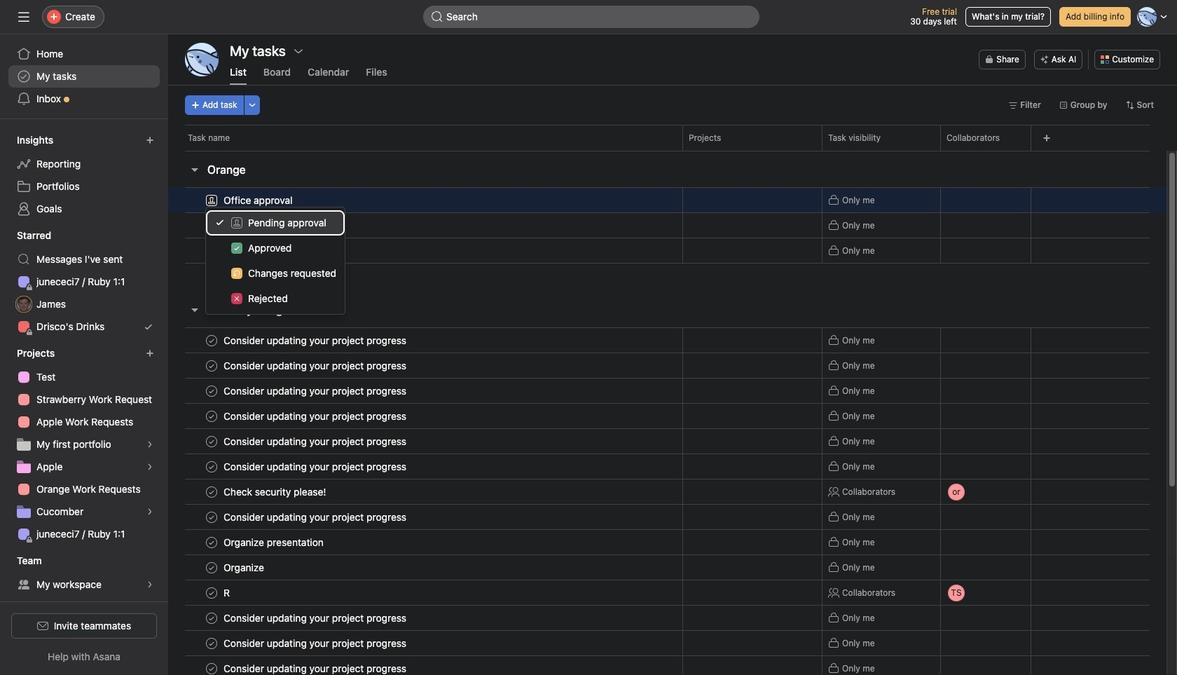 Task type: locate. For each thing, give the bounding box(es) containing it.
task name text field for 8th mark complete option
[[221, 510, 411, 524]]

6 mark complete image from the top
[[203, 584, 220, 601]]

row
[[168, 125, 1178, 151], [185, 150, 1151, 151], [168, 187, 1167, 213], [168, 212, 1167, 238], [168, 238, 1167, 264], [168, 263, 1167, 289], [168, 327, 1167, 353], [168, 353, 1167, 379], [168, 378, 1167, 404], [168, 403, 1167, 429], [168, 428, 1167, 454], [168, 454, 1167, 480], [168, 478, 1167, 506], [168, 504, 1167, 530], [168, 529, 1167, 555], [168, 555, 1167, 581], [168, 579, 1167, 607], [168, 605, 1167, 631], [168, 630, 1167, 656], [168, 656, 1167, 675]]

collapse task list for this group image for header orange tree grid
[[189, 164, 201, 175]]

see details, cucomber image
[[146, 508, 154, 516]]

linked projects for check security please! cell
[[683, 479, 823, 505]]

0 vertical spatial linked projects for organize presentation cell
[[683, 212, 823, 238]]

mark complete checkbox inside organize cell
[[203, 559, 220, 576]]

mark complete image for task name text field in the 'check security please!' cell
[[203, 483, 220, 500]]

mark complete image inside organize cell
[[203, 559, 220, 576]]

more actions image
[[248, 101, 256, 109]]

see details, my workspace image
[[146, 581, 154, 589]]

linked projects for consider updating your project progress cell for 8th the consider updating your project progress cell from the bottom of the "header recently assigned" tree grid
[[683, 378, 823, 404]]

5 task name text field from the top
[[221, 510, 411, 524]]

linked projects for consider updating your project progress cell for ninth the consider updating your project progress cell
[[683, 630, 823, 656]]

mark complete image for task name text box related to 12th mark complete option
[[203, 660, 220, 675]]

mark complete checkbox inside header orange tree grid
[[203, 217, 220, 234]]

mark complete image inside 'r' cell
[[203, 584, 220, 601]]

9 task name text field from the top
[[221, 611, 411, 625]]

7 consider updating your project progress cell from the top
[[168, 504, 683, 530]]

4 task name text field from the top
[[221, 409, 411, 423]]

9 linked projects for consider updating your project progress cell from the top
[[683, 630, 823, 656]]

1 vertical spatial mark complete checkbox
[[203, 559, 220, 576]]

task name text field inside 'r' cell
[[221, 586, 236, 600]]

task name text field inside office approval cell
[[221, 193, 297, 207]]

4 mark complete checkbox from the top
[[203, 382, 220, 399]]

6 linked projects for consider updating your project progress cell from the top
[[683, 454, 823, 480]]

5 mark complete image from the top
[[203, 559, 220, 576]]

task name text field for seventh mark complete option
[[221, 460, 411, 474]]

2 vertical spatial mark complete checkbox
[[203, 635, 220, 652]]

10 linked projects for consider updating your project progress cell from the top
[[683, 656, 823, 675]]

6 mark complete image from the top
[[203, 534, 220, 551]]

11 mark complete checkbox from the top
[[203, 610, 220, 627]]

mark complete checkbox inside 'check security please!' cell
[[203, 483, 220, 500]]

8 mark complete image from the top
[[203, 635, 220, 652]]

linked projects for consider updating your project progress cell
[[683, 327, 823, 353], [683, 353, 823, 379], [683, 378, 823, 404], [683, 403, 823, 429], [683, 428, 823, 454], [683, 454, 823, 480], [683, 504, 823, 530], [683, 605, 823, 631], [683, 630, 823, 656], [683, 656, 823, 675]]

mark complete image for first mark complete checkbox from the bottom of the "header recently assigned" tree grid
[[203, 635, 220, 652]]

isinverse image
[[432, 11, 443, 22]]

4 linked projects for consider updating your project progress cell from the top
[[683, 403, 823, 429]]

1 consider updating your project progress cell from the top
[[168, 327, 683, 353]]

1 mark complete checkbox from the top
[[203, 483, 220, 500]]

3 mark complete checkbox from the top
[[203, 357, 220, 374]]

9 mark complete checkbox from the top
[[203, 534, 220, 551]]

organize presentation cell
[[168, 212, 683, 238], [168, 529, 683, 555]]

8 task name text field from the top
[[221, 662, 411, 675]]

0 vertical spatial organize presentation cell
[[168, 212, 683, 238]]

1 vertical spatial linked projects for organize presentation cell
[[683, 529, 823, 555]]

5 task name text field from the top
[[221, 434, 411, 448]]

ja image
[[19, 296, 28, 313]]

4 task name text field from the top
[[221, 460, 411, 474]]

8 linked projects for consider updating your project progress cell from the top
[[683, 605, 823, 631]]

3 mark complete image from the top
[[203, 458, 220, 475]]

10 mark complete checkbox from the top
[[203, 584, 220, 601]]

mark complete image for ninth mark complete option from the bottom of the page
[[203, 382, 220, 399]]

7 task name text field from the top
[[221, 636, 411, 650]]

mark complete image for task name text box associated with fourth mark complete option from the bottom of the page
[[203, 534, 220, 551]]

3 task name text field from the top
[[221, 384, 411, 398]]

task name text field for eighth mark complete option from the bottom
[[221, 409, 411, 423]]

teams element
[[0, 548, 168, 599]]

Mark complete checkbox
[[203, 217, 220, 234], [203, 332, 220, 349], [203, 357, 220, 374], [203, 382, 220, 399], [203, 408, 220, 425], [203, 433, 220, 450], [203, 458, 220, 475], [203, 509, 220, 526], [203, 534, 220, 551], [203, 584, 220, 601], [203, 610, 220, 627], [203, 660, 220, 675]]

6 mark complete checkbox from the top
[[203, 433, 220, 450]]

global element
[[0, 34, 168, 118]]

3 task name text field from the top
[[221, 333, 411, 347]]

1 task name text field from the top
[[221, 193, 297, 207]]

new project or portfolio image
[[146, 349, 154, 358]]

5 linked projects for consider updating your project progress cell from the top
[[683, 428, 823, 454]]

7 linked projects for consider updating your project progress cell from the top
[[683, 504, 823, 530]]

header orange tree grid
[[168, 187, 1167, 289]]

linked projects for organize presentation cell for mark complete option within header orange tree grid
[[683, 212, 823, 238]]

2 task name text field from the top
[[221, 359, 411, 373]]

6 task name text field from the top
[[221, 535, 328, 549]]

5 mark complete image from the top
[[203, 509, 220, 526]]

task name text field inside 'check security please!' cell
[[221, 485, 331, 499]]

task name text field for first mark complete checkbox from the bottom of the "header recently assigned" tree grid
[[221, 636, 411, 650]]

8 task name text field from the top
[[221, 586, 236, 600]]

1 mark complete image from the top
[[203, 357, 220, 374]]

linked projects for consider updating your project progress cell for first the consider updating your project progress cell from the bottom
[[683, 656, 823, 675]]

Task name text field
[[221, 218, 328, 232], [221, 359, 411, 373], [221, 384, 411, 398], [221, 460, 411, 474], [221, 510, 411, 524], [221, 535, 328, 549], [221, 636, 411, 650], [221, 662, 411, 675]]

6 task name text field from the top
[[221, 485, 331, 499]]

consider updating your project progress cell
[[168, 327, 683, 353], [168, 353, 683, 379], [168, 378, 683, 404], [168, 403, 683, 429], [168, 428, 683, 454], [168, 454, 683, 480], [168, 504, 683, 530], [168, 605, 683, 631], [168, 630, 683, 656], [168, 656, 683, 675]]

7 mark complete image from the top
[[203, 610, 220, 627]]

7 task name text field from the top
[[221, 561, 269, 575]]

mark complete checkbox inside 'r' cell
[[203, 584, 220, 601]]

hide sidebar image
[[18, 11, 29, 22]]

check security please! cell
[[168, 479, 683, 505]]

linked projects for consider updating your project progress cell for 7th the consider updating your project progress cell from the bottom of the "header recently assigned" tree grid
[[683, 403, 823, 429]]

mark complete image for 11th mark complete option from the top of the page
[[203, 610, 220, 627]]

1 task name text field from the top
[[221, 218, 328, 232]]

2 organize presentation cell from the top
[[168, 529, 683, 555]]

show options image
[[293, 46, 304, 57]]

2 mark complete image from the top
[[203, 433, 220, 450]]

task name text field for mark complete option within 'r' cell
[[221, 586, 236, 600]]

ra image
[[195, 43, 209, 76]]

task name text field inside organize cell
[[221, 561, 269, 575]]

4 mark complete image from the top
[[203, 408, 220, 425]]

linked projects for organize presentation cell for fourth mark complete option from the bottom of the page
[[683, 529, 823, 555]]

8 consider updating your project progress cell from the top
[[168, 605, 683, 631]]

1 vertical spatial collapse task list for this group image
[[189, 304, 201, 316]]

0 vertical spatial mark complete checkbox
[[203, 483, 220, 500]]

1 organize presentation cell from the top
[[168, 212, 683, 238]]

Mark complete checkbox
[[203, 483, 220, 500], [203, 559, 220, 576], [203, 635, 220, 652]]

insights element
[[0, 128, 168, 223]]

see details, my first portfolio image
[[146, 440, 154, 449]]

2 linked projects for consider updating your project progress cell from the top
[[683, 353, 823, 379]]

1 mark complete image from the top
[[203, 217, 220, 234]]

add field image
[[1043, 134, 1052, 142]]

linked projects for new task cell
[[683, 238, 823, 264]]

mark complete image
[[203, 217, 220, 234], [203, 332, 220, 349], [203, 382, 220, 399], [203, 408, 220, 425], [203, 559, 220, 576], [203, 584, 220, 601], [203, 610, 220, 627], [203, 635, 220, 652]]

1 linked projects for consider updating your project progress cell from the top
[[683, 327, 823, 353]]

1 vertical spatial organize presentation cell
[[168, 529, 683, 555]]

organize cell
[[168, 555, 683, 581]]

mark complete image for task name text box corresponding to 8th mark complete option
[[203, 509, 220, 526]]

see details, apple image
[[146, 463, 154, 471]]

2 collapse task list for this group image from the top
[[189, 304, 201, 316]]

3 linked projects for consider updating your project progress cell from the top
[[683, 378, 823, 404]]

3 mark complete image from the top
[[203, 382, 220, 399]]

task name text field inside new task cell
[[221, 244, 271, 258]]

1 linked projects for organize presentation cell from the top
[[683, 212, 823, 238]]

list box
[[424, 6, 760, 28]]

2 consider updating your project progress cell from the top
[[168, 353, 683, 379]]

7 mark complete image from the top
[[203, 660, 220, 675]]

9 consider updating your project progress cell from the top
[[168, 630, 683, 656]]

Task name text field
[[221, 193, 297, 207], [221, 244, 271, 258], [221, 333, 411, 347], [221, 409, 411, 423], [221, 434, 411, 448], [221, 485, 331, 499], [221, 561, 269, 575], [221, 586, 236, 600], [221, 611, 411, 625]]

6 consider updating your project progress cell from the top
[[168, 454, 683, 480]]

1 mark complete checkbox from the top
[[203, 217, 220, 234]]

2 mark complete checkbox from the top
[[203, 559, 220, 576]]

mark complete image
[[203, 357, 220, 374], [203, 433, 220, 450], [203, 458, 220, 475], [203, 483, 220, 500], [203, 509, 220, 526], [203, 534, 220, 551], [203, 660, 220, 675]]

mark complete image inside 'check security please!' cell
[[203, 483, 220, 500]]

4 consider updating your project progress cell from the top
[[168, 403, 683, 429]]

1 collapse task list for this group image from the top
[[189, 164, 201, 175]]

collapse task list for this group image
[[189, 164, 201, 175], [189, 304, 201, 316]]

2 mark complete image from the top
[[203, 332, 220, 349]]

7 mark complete checkbox from the top
[[203, 458, 220, 475]]

task name text field inside header orange tree grid
[[221, 218, 328, 232]]

linked projects for organize presentation cell
[[683, 212, 823, 238], [683, 529, 823, 555]]

0 vertical spatial collapse task list for this group image
[[189, 164, 201, 175]]

details image
[[666, 196, 675, 204]]

5 mark complete checkbox from the top
[[203, 408, 220, 425]]

task name text field for ninth mark complete option from the bottom of the page
[[221, 384, 411, 398]]

2 task name text field from the top
[[221, 244, 271, 258]]

4 mark complete image from the top
[[203, 483, 220, 500]]

pending approval image
[[206, 195, 217, 206]]

2 linked projects for organize presentation cell from the top
[[683, 529, 823, 555]]



Task type: describe. For each thing, give the bounding box(es) containing it.
mark complete image for mark complete option within 'r' cell
[[203, 584, 220, 601]]

mark complete checkbox for 'check security please!' cell
[[203, 483, 220, 500]]

mark complete image for 11th mark complete option from the bottom
[[203, 332, 220, 349]]

r cell
[[168, 580, 683, 606]]

header recently assigned tree grid
[[168, 327, 1167, 675]]

mark complete image for mark complete checkbox within the organize cell
[[203, 559, 220, 576]]

linked projects for consider updating your project progress cell for fourth the consider updating your project progress cell from the bottom of the "header recently assigned" tree grid
[[683, 504, 823, 530]]

organize presentation cell for fourth mark complete option from the bottom of the page's the linked projects for organize presentation cell
[[168, 529, 683, 555]]

mark complete image for eighth mark complete option from the bottom
[[203, 408, 220, 425]]

office approval cell
[[168, 187, 683, 213]]

12 mark complete checkbox from the top
[[203, 660, 220, 675]]

task name text field for fourth mark complete option from the bottom of the page
[[221, 535, 328, 549]]

task name text field for mark complete option within header orange tree grid
[[221, 218, 328, 232]]

8 mark complete checkbox from the top
[[203, 509, 220, 526]]

task name text field for mark complete checkbox in the 'check security please!' cell
[[221, 485, 331, 499]]

linked projects for consider updating your project progress cell for first the consider updating your project progress cell from the top
[[683, 327, 823, 353]]

move tasks between sections image
[[641, 196, 649, 204]]

linked projects for consider updating your project progress cell for 5th the consider updating your project progress cell from the bottom of the "header recently assigned" tree grid
[[683, 454, 823, 480]]

collapse task list for this group image for "header recently assigned" tree grid
[[189, 304, 201, 316]]

linked projects for consider updating your project progress cell for 9th the consider updating your project progress cell from the bottom
[[683, 353, 823, 379]]

starred element
[[0, 223, 168, 341]]

3 consider updating your project progress cell from the top
[[168, 378, 683, 404]]

linked projects for consider updating your project progress cell for 5th the consider updating your project progress cell from the top
[[683, 428, 823, 454]]

task name text field for 11th mark complete option from the top of the page
[[221, 611, 411, 625]]

task name text field for 11th mark complete option from the bottom
[[221, 333, 411, 347]]

add a task to this group image
[[309, 304, 321, 316]]

mark complete image for task name text box for seventh mark complete option
[[203, 458, 220, 475]]

10 consider updating your project progress cell from the top
[[168, 656, 683, 675]]

task name text field for 7th mark complete option from the bottom
[[221, 434, 411, 448]]

projects element
[[0, 341, 168, 548]]

new insights image
[[146, 136, 154, 144]]

mark complete image for 10th mark complete option from the bottom of the page task name text box
[[203, 357, 220, 374]]

mark complete image for 7th mark complete option from the bottom's task name text field
[[203, 433, 220, 450]]

add collaborators image
[[1010, 195, 1022, 206]]

new task cell
[[168, 238, 683, 264]]

linked projects for r cell
[[683, 580, 823, 606]]

5 consider updating your project progress cell from the top
[[168, 428, 683, 454]]

task name text field for mark complete checkbox within the organize cell
[[221, 561, 269, 575]]

mark complete checkbox for organize cell
[[203, 559, 220, 576]]

task name text field for 12th mark complete option
[[221, 662, 411, 675]]

more section actions image
[[332, 304, 343, 316]]

organize presentation cell for the linked projects for organize presentation cell corresponding to mark complete option within header orange tree grid
[[168, 212, 683, 238]]

mark complete image for mark complete option within header orange tree grid
[[203, 217, 220, 234]]

3 mark complete checkbox from the top
[[203, 635, 220, 652]]

2 mark complete checkbox from the top
[[203, 332, 220, 349]]

linked projects for organize cell
[[683, 555, 823, 581]]

task name text field for 10th mark complete option from the bottom of the page
[[221, 359, 411, 373]]

linked projects for consider updating your project progress cell for eighth the consider updating your project progress cell from the top
[[683, 605, 823, 631]]



Task type: vqa. For each thing, say whether or not it's contained in the screenshot.
Task name text box inside the ORGANIZE cell
yes



